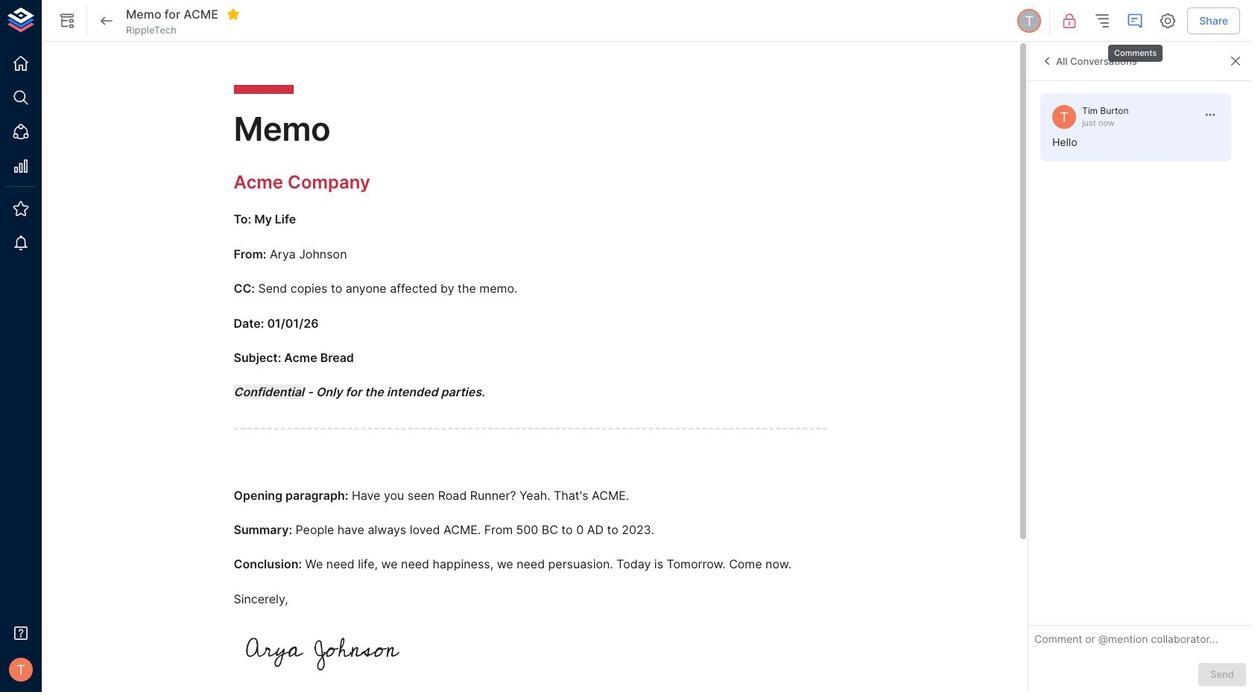 Task type: describe. For each thing, give the bounding box(es) containing it.
this document is locked image
[[1061, 12, 1079, 30]]



Task type: vqa. For each thing, say whether or not it's contained in the screenshot.
embed
no



Task type: locate. For each thing, give the bounding box(es) containing it.
show wiki image
[[58, 12, 76, 30]]

settings image
[[1160, 12, 1178, 30]]

tooltip
[[1107, 34, 1165, 64]]

Comment or @mention collaborator... text field
[[1035, 633, 1247, 652]]

remove favorite image
[[227, 7, 240, 21]]

comments image
[[1127, 12, 1145, 30]]

table of contents image
[[1094, 12, 1112, 30]]

go back image
[[98, 12, 116, 30]]



